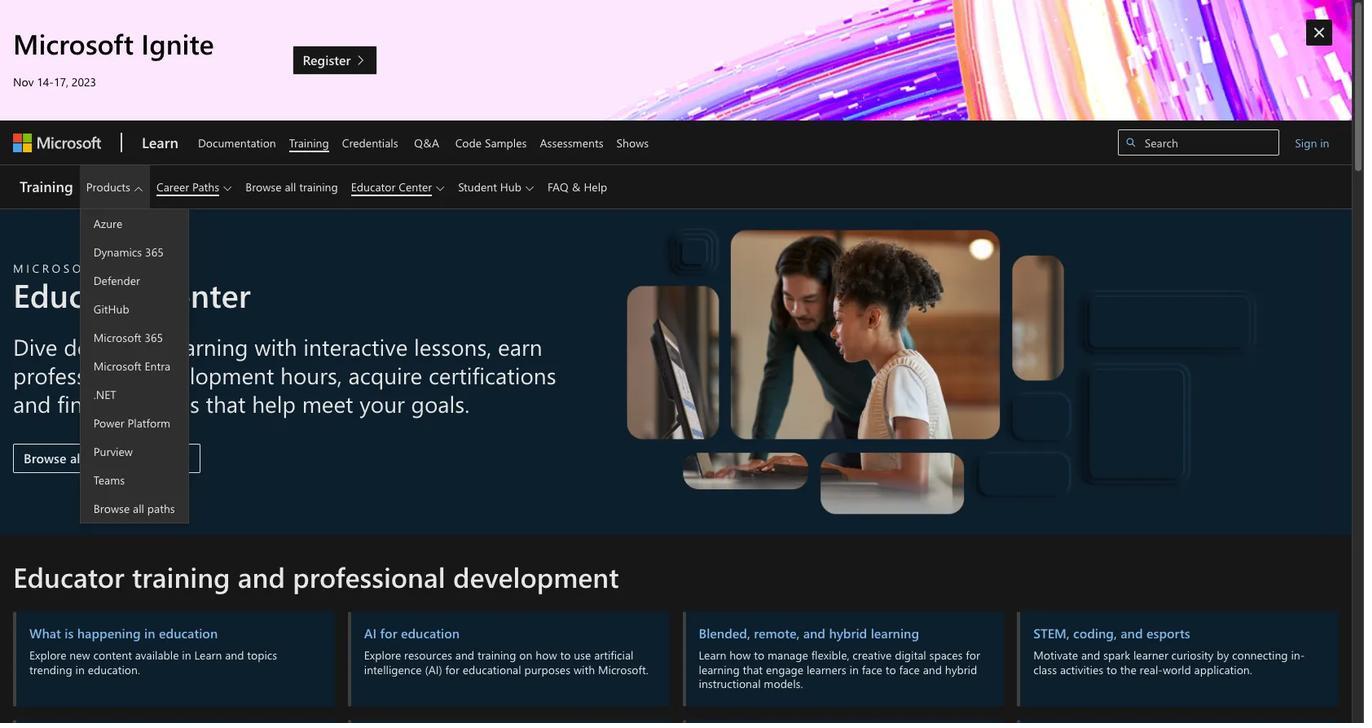 Task type: locate. For each thing, give the bounding box(es) containing it.
student
[[458, 179, 497, 195]]

dynamics
[[94, 244, 142, 260]]

0 vertical spatial learning
[[166, 331, 248, 361]]

1 vertical spatial 365
[[145, 330, 163, 346]]

credentials link
[[336, 121, 405, 165]]

browse down find
[[24, 449, 66, 467]]

2 vertical spatial learning
[[699, 662, 740, 678]]

center down q&a
[[399, 179, 432, 195]]

1 horizontal spatial development
[[453, 558, 619, 596]]

2 education from the left
[[401, 625, 460, 642]]

find
[[57, 388, 96, 418]]

educator up is
[[13, 558, 124, 596]]

how down blended,
[[729, 648, 751, 664]]

365
[[145, 244, 164, 260], [145, 330, 163, 346]]

0 horizontal spatial that
[[206, 388, 246, 418]]

what
[[29, 625, 61, 642]]

for inside blended, remote, and hybrid learning learn how to manage flexible, creative digital spaces for learning that engage learners in face to face and hybrid instructional models.
[[966, 648, 980, 664]]

learner
[[1133, 648, 1168, 664]]

to left use
[[560, 648, 571, 664]]

documentation
[[198, 135, 276, 150]]

1 vertical spatial browse
[[24, 449, 66, 467]]

how right on
[[536, 648, 557, 664]]

2 vertical spatial all
[[133, 501, 144, 517]]

career paths button
[[150, 165, 239, 209]]

1 vertical spatial educator
[[13, 273, 144, 316]]

365 up entra
[[145, 330, 163, 346]]

programs
[[103, 388, 200, 418]]

microsoft up 2023
[[13, 25, 134, 62]]

shows
[[617, 135, 649, 150]]

education inside ai for education explore resources and training on how to use artificial intelligence (ai) for educational purposes with microsoft.
[[401, 625, 460, 642]]

1 vertical spatial with
[[574, 662, 595, 678]]

code samples link
[[449, 121, 533, 165]]

by
[[1217, 648, 1229, 664]]

training link up browse all training
[[283, 121, 336, 165]]

1 how from the left
[[536, 648, 557, 664]]

1 horizontal spatial training link
[[283, 121, 336, 165]]

in right trending
[[75, 662, 85, 678]]

0 vertical spatial that
[[206, 388, 246, 418]]

and up topics
[[238, 558, 285, 596]]

that left the engage
[[743, 662, 763, 678]]

0 vertical spatial 365
[[145, 244, 164, 260]]

in right learners
[[849, 662, 859, 678]]

training
[[299, 179, 338, 195], [143, 449, 190, 467], [132, 558, 230, 596], [477, 648, 516, 664]]

educational
[[463, 662, 521, 678]]

digital
[[895, 648, 926, 664]]

0 vertical spatial professional
[[13, 360, 135, 390]]

and right creative
[[923, 662, 942, 678]]

0 horizontal spatial for
[[380, 625, 397, 642]]

(ai)
[[425, 662, 442, 678]]

0 horizontal spatial with
[[254, 331, 297, 361]]

paths
[[192, 179, 219, 195]]

learning down blended,
[[699, 662, 740, 678]]

17,
[[54, 74, 68, 90]]

center inside microsoft learn educator center
[[153, 273, 251, 316]]

1 vertical spatial professional
[[293, 558, 445, 596]]

center
[[399, 179, 432, 195], [153, 273, 251, 316]]

azure
[[94, 216, 122, 231]]

2 horizontal spatial all
[[285, 179, 296, 195]]

microsoft for microsoft 365
[[94, 330, 141, 346]]

educator up deep
[[13, 273, 144, 316]]

career paths
[[156, 179, 219, 195]]

microsoft inside microsoft learn educator center
[[13, 261, 101, 276]]

0 vertical spatial development
[[141, 360, 274, 390]]

sign in
[[1295, 135, 1329, 150]]

paths
[[147, 501, 175, 517]]

to left the
[[1107, 662, 1117, 678]]

1 horizontal spatial browse
[[94, 501, 130, 517]]

training
[[289, 135, 329, 150], [20, 177, 73, 197]]

1 vertical spatial development
[[453, 558, 619, 596]]

what is happening in education explore new content available in learn and topics trending in education.
[[29, 625, 277, 678]]

2 horizontal spatial for
[[966, 648, 980, 664]]

1 education from the left
[[159, 625, 218, 642]]

training up browse all training
[[289, 135, 329, 150]]

0 horizontal spatial center
[[153, 273, 251, 316]]

education up available
[[159, 625, 218, 642]]

0 vertical spatial hybrid
[[829, 625, 867, 642]]

creative
[[853, 648, 892, 664]]

training up what is happening in education 'link'
[[132, 558, 230, 596]]

with inside dive deep into learning with interactive lessons, earn professional development hours, acquire certifications and find programs that help meet your goals.
[[254, 331, 297, 361]]

for
[[380, 625, 397, 642], [966, 648, 980, 664], [445, 662, 460, 678]]

ignite
[[141, 25, 214, 62]]

1 horizontal spatial center
[[399, 179, 432, 195]]

and right (ai)
[[455, 648, 474, 664]]

credentials
[[342, 135, 398, 150]]

all inside 'link'
[[133, 501, 144, 517]]

and left topics
[[225, 648, 244, 664]]

professional inside dive deep into learning with interactive lessons, earn professional development hours, acquire certifications and find programs that help meet your goals.
[[13, 360, 135, 390]]

and inside ai for education explore resources and training on how to use artificial intelligence (ai) for educational purposes with microsoft.
[[455, 648, 474, 664]]

artificial
[[594, 648, 634, 664]]

products
[[86, 179, 130, 195]]

1 horizontal spatial hybrid
[[945, 662, 977, 678]]

1 vertical spatial learning
[[871, 625, 919, 642]]

explore inside what is happening in education explore new content available in learn and topics trending in education.
[[29, 648, 66, 664]]

training down platform
[[143, 449, 190, 467]]

learning right into
[[166, 331, 248, 361]]

and
[[13, 388, 51, 418], [238, 558, 285, 596], [803, 625, 825, 642], [1121, 625, 1143, 642], [225, 648, 244, 664], [455, 648, 474, 664], [1081, 648, 1100, 664], [923, 662, 942, 678]]

assessments link
[[533, 121, 610, 165]]

1 horizontal spatial explore
[[364, 648, 401, 664]]

ai for education explore resources and training on how to use artificial intelligence (ai) for educational purposes with microsoft.
[[364, 625, 648, 678]]

for right spaces at the bottom right of page
[[966, 648, 980, 664]]

defender
[[94, 273, 140, 288]]

and down coding, on the bottom right of the page
[[1081, 648, 1100, 664]]

0 horizontal spatial browse
[[24, 449, 66, 467]]

2 explore from the left
[[364, 648, 401, 664]]

educator center
[[351, 179, 432, 195]]

engage
[[766, 662, 804, 678]]

motivate
[[1033, 648, 1078, 664]]

1 vertical spatial all
[[70, 449, 84, 467]]

in-
[[1291, 648, 1305, 664]]

earn
[[498, 331, 542, 361]]

resources
[[404, 648, 452, 664]]

1 horizontal spatial all
[[133, 501, 144, 517]]

acquire
[[348, 360, 422, 390]]

browse for browse all paths
[[94, 501, 130, 517]]

purview link
[[80, 438, 146, 466]]

learn inside blended, remote, and hybrid learning learn how to manage flexible, creative digital spaces for learning that engage learners in face to face and hybrid instructional models.
[[699, 648, 726, 664]]

browse all training
[[245, 179, 338, 195]]

spark
[[1103, 648, 1130, 664]]

hybrid right digital
[[945, 662, 977, 678]]

learn down dynamics 365
[[107, 261, 156, 276]]

browse inside 'link'
[[94, 501, 130, 517]]

center up into
[[153, 273, 251, 316]]

with right purposes
[[574, 662, 595, 678]]

instructional
[[699, 677, 761, 692]]

1 vertical spatial center
[[153, 273, 251, 316]]

2 horizontal spatial learning
[[871, 625, 919, 642]]

banner
[[0, 121, 1352, 524]]

with
[[254, 331, 297, 361], [574, 662, 595, 678]]

power platform link
[[80, 409, 183, 438]]

2 how from the left
[[729, 648, 751, 664]]

1 horizontal spatial that
[[743, 662, 763, 678]]

0 vertical spatial educator
[[351, 179, 396, 195]]

microsoft down dynamics at the top
[[13, 261, 101, 276]]

educator
[[351, 179, 396, 195], [13, 273, 144, 316], [13, 558, 124, 596]]

explore down ai
[[364, 648, 401, 664]]

training link left products
[[13, 165, 80, 209]]

microsoft 365 link
[[80, 323, 176, 352]]

education up resources
[[401, 625, 460, 642]]

register link
[[292, 46, 377, 75]]

1 face from the left
[[862, 662, 882, 678]]

microsoft
[[13, 25, 134, 62], [13, 261, 101, 276], [94, 330, 141, 346], [94, 359, 141, 374]]

0 horizontal spatial development
[[141, 360, 274, 390]]

assessments
[[540, 135, 603, 150]]

microsoft inside 'link'
[[94, 359, 141, 374]]

1 vertical spatial hybrid
[[945, 662, 977, 678]]

training left products
[[20, 177, 73, 197]]

learn
[[142, 133, 178, 152], [107, 261, 156, 276], [194, 648, 222, 664], [699, 648, 726, 664]]

for right (ai)
[[445, 662, 460, 678]]

0 horizontal spatial training link
[[13, 165, 80, 209]]

0 vertical spatial browse
[[245, 179, 282, 195]]

learn inside what is happening in education explore new content available in learn and topics trending in education.
[[194, 648, 222, 664]]

learn down what is happening in education 'link'
[[194, 648, 222, 664]]

0 horizontal spatial professional
[[13, 360, 135, 390]]

hybrid
[[829, 625, 867, 642], [945, 662, 977, 678]]

microsoft for microsoft ignite
[[13, 25, 134, 62]]

0 horizontal spatial explore
[[29, 648, 66, 664]]

face
[[862, 662, 882, 678], [899, 662, 920, 678]]

1 explore from the left
[[29, 648, 66, 664]]

all
[[285, 179, 296, 195], [70, 449, 84, 467], [133, 501, 144, 517]]

github
[[94, 301, 129, 317]]

products button
[[80, 165, 150, 209]]

learning up digital
[[871, 625, 919, 642]]

1 horizontal spatial training
[[289, 135, 329, 150]]

education
[[159, 625, 218, 642], [401, 625, 460, 642]]

for right ai
[[380, 625, 397, 642]]

sign in link
[[1286, 130, 1339, 155]]

that left the help
[[206, 388, 246, 418]]

2023
[[72, 74, 96, 90]]

365 right dynamics at the top
[[145, 244, 164, 260]]

products element
[[80, 209, 189, 524]]

nov
[[13, 74, 34, 90]]

intelligence
[[364, 662, 422, 678]]

face left spaces at the bottom right of page
[[899, 662, 920, 678]]

and left find
[[13, 388, 51, 418]]

microsoft down microsoft 365 at the left of the page
[[94, 359, 141, 374]]

with up the help
[[254, 331, 297, 361]]

0 vertical spatial center
[[399, 179, 432, 195]]

hybrid up 'flexible,'
[[829, 625, 867, 642]]

learn down blended,
[[699, 648, 726, 664]]

2 face from the left
[[899, 662, 920, 678]]

face left digital
[[862, 662, 882, 678]]

1 horizontal spatial with
[[574, 662, 595, 678]]

explore down what
[[29, 648, 66, 664]]

0 horizontal spatial face
[[862, 662, 882, 678]]

1 horizontal spatial face
[[899, 662, 920, 678]]

educator for center
[[351, 179, 396, 195]]

1 horizontal spatial how
[[729, 648, 751, 664]]

1 vertical spatial that
[[743, 662, 763, 678]]

world
[[1163, 662, 1191, 678]]

educator down credentials 'link'
[[351, 179, 396, 195]]

learn link
[[135, 121, 185, 165]]

spaces
[[929, 648, 963, 664]]

all for training
[[285, 179, 296, 195]]

2 vertical spatial browse
[[94, 501, 130, 517]]

0 vertical spatial all
[[285, 179, 296, 195]]

to inside stem, coding, and esports motivate and spark learner curiosity by connecting in- class activities to the real-world application.
[[1107, 662, 1117, 678]]

1 horizontal spatial professional
[[293, 558, 445, 596]]

stem, coding, and esports motivate and spark learner curiosity by connecting in- class activities to the real-world application.
[[1033, 625, 1305, 678]]

0 horizontal spatial learning
[[166, 331, 248, 361]]

1 horizontal spatial education
[[401, 625, 460, 642]]

1 vertical spatial training
[[20, 177, 73, 197]]

q&a link
[[405, 121, 449, 165]]

2 vertical spatial educator
[[13, 558, 124, 596]]

in right "sign"
[[1320, 135, 1329, 150]]

in inside blended, remote, and hybrid learning learn how to manage flexible, creative digital spaces for learning that engage learners in face to face and hybrid instructional models.
[[849, 662, 859, 678]]

educator inside dropdown button
[[351, 179, 396, 195]]

2 horizontal spatial browse
[[245, 179, 282, 195]]

0 horizontal spatial all
[[70, 449, 84, 467]]

0 vertical spatial with
[[254, 331, 297, 361]]

manage
[[768, 648, 808, 664]]

student hub button
[[452, 165, 541, 209]]

defender link
[[80, 266, 153, 295]]

training down ai for education link
[[477, 648, 516, 664]]

0 horizontal spatial education
[[159, 625, 218, 642]]

0 horizontal spatial how
[[536, 648, 557, 664]]

browse down teams
[[94, 501, 130, 517]]

explore
[[29, 648, 66, 664], [364, 648, 401, 664]]

microsoft down github
[[94, 330, 141, 346]]

Search search field
[[1118, 130, 1279, 155]]

browse down "documentation" at the left top
[[245, 179, 282, 195]]



Task type: vqa. For each thing, say whether or not it's contained in the screenshot.
first education from right
yes



Task type: describe. For each thing, give the bounding box(es) containing it.
14-
[[37, 74, 54, 90]]

education.
[[88, 662, 140, 678]]

1 horizontal spatial learning
[[699, 662, 740, 678]]

to down the remote,
[[754, 648, 764, 664]]

microsoft entra link
[[80, 352, 183, 381]]

stem, coding, and esports link
[[1033, 625, 1325, 642]]

ai
[[364, 625, 377, 642]]

all for educator
[[70, 449, 84, 467]]

microsoft.
[[598, 662, 648, 678]]

educator inside microsoft learn educator center
[[13, 273, 144, 316]]

and inside dive deep into learning with interactive lessons, earn professional development hours, acquire certifications and find programs that help meet your goals.
[[13, 388, 51, 418]]

blended, remote, and hybrid learning link
[[699, 625, 990, 642]]

training down credentials 'link'
[[299, 179, 338, 195]]

browse all training link
[[239, 165, 345, 209]]

q&a
[[414, 135, 439, 150]]

educator for training
[[13, 558, 124, 596]]

and inside what is happening in education explore new content available in learn and topics trending in education.
[[225, 648, 244, 664]]

platform
[[127, 416, 170, 431]]

flexible,
[[811, 648, 850, 664]]

samples
[[485, 135, 527, 150]]

blended, remote, and hybrid learning learn how to manage flexible, creative digital spaces for learning that engage learners in face to face and hybrid instructional models.
[[699, 625, 980, 692]]

teams link
[[80, 466, 138, 495]]

&
[[572, 179, 581, 195]]

educator center button
[[345, 165, 452, 209]]

learning inside dive deep into learning with interactive lessons, earn professional development hours, acquire certifications and find programs that help meet your goals.
[[166, 331, 248, 361]]

.net link
[[80, 381, 129, 409]]

coding,
[[1073, 625, 1117, 642]]

training inside ai for education explore resources and training on how to use artificial intelligence (ai) for educational purposes with microsoft.
[[477, 648, 516, 664]]

center inside "educator center" dropdown button
[[399, 179, 432, 195]]

activities
[[1060, 662, 1103, 678]]

on
[[519, 648, 532, 664]]

explore inside ai for education explore resources and training on how to use artificial intelligence (ai) for educational purposes with microsoft.
[[364, 648, 401, 664]]

1 vertical spatial training link
[[13, 165, 80, 209]]

application.
[[1194, 662, 1252, 678]]

browse all educator training link
[[13, 444, 200, 473]]

microsoft for microsoft learn educator center
[[13, 261, 101, 276]]

lessons,
[[414, 331, 492, 361]]

browse all educator training
[[24, 449, 190, 467]]

nov 14-17, 2023
[[13, 74, 96, 90]]

with inside ai for education explore resources and training on how to use artificial intelligence (ai) for educational purposes with microsoft.
[[574, 662, 595, 678]]

365 for microsoft 365
[[145, 330, 163, 346]]

0 vertical spatial training link
[[283, 121, 336, 165]]

development inside dive deep into learning with interactive lessons, earn professional development hours, acquire certifications and find programs that help meet your goals.
[[141, 360, 274, 390]]

.net
[[94, 387, 116, 403]]

1 horizontal spatial for
[[445, 662, 460, 678]]

0 vertical spatial training
[[289, 135, 329, 150]]

microsoft 365
[[94, 330, 163, 346]]

your
[[360, 388, 405, 418]]

sign
[[1295, 135, 1317, 150]]

browse for browse all educator training
[[24, 449, 66, 467]]

and up 'flexible,'
[[803, 625, 825, 642]]

register
[[303, 51, 351, 68]]

student hub
[[458, 179, 521, 195]]

education inside what is happening in education explore new content available in learn and topics trending in education.
[[159, 625, 218, 642]]

browse for browse all training
[[245, 179, 282, 195]]

educator training and professional development
[[13, 558, 619, 596]]

dive deep into learning with interactive lessons, earn professional development hours, acquire certifications and find programs that help meet your goals.
[[13, 331, 556, 418]]

banner containing learn
[[0, 121, 1352, 524]]

educator
[[87, 449, 140, 467]]

stem,
[[1033, 625, 1070, 642]]

the
[[1120, 662, 1137, 678]]

to inside ai for education explore resources and training on how to use artificial intelligence (ai) for educational purposes with microsoft.
[[560, 648, 571, 664]]

curiosity
[[1171, 648, 1214, 664]]

to left spaces at the bottom right of page
[[886, 662, 896, 678]]

available
[[135, 648, 179, 664]]

github link
[[80, 295, 142, 323]]

how inside ai for education explore resources and training on how to use artificial intelligence (ai) for educational purposes with microsoft.
[[536, 648, 557, 664]]

use
[[574, 648, 591, 664]]

in up available
[[144, 625, 155, 642]]

content
[[93, 648, 132, 664]]

microsoft for microsoft entra
[[94, 359, 141, 374]]

blended,
[[699, 625, 750, 642]]

dynamics 365
[[94, 244, 164, 260]]

in down what is happening in education 'link'
[[182, 648, 191, 664]]

help
[[584, 179, 607, 195]]

into
[[121, 331, 160, 361]]

code
[[455, 135, 482, 150]]

that inside blended, remote, and hybrid learning learn how to manage flexible, creative digital spaces for learning that engage learners in face to face and hybrid instructional models.
[[743, 662, 763, 678]]

models.
[[764, 677, 803, 692]]

code samples
[[455, 135, 527, 150]]

is
[[65, 625, 74, 642]]

trending
[[29, 662, 72, 678]]

purposes
[[524, 662, 570, 678]]

Search search field
[[1118, 130, 1279, 155]]

learn up career
[[142, 133, 178, 152]]

faq
[[548, 179, 568, 195]]

purview
[[94, 444, 133, 460]]

that inside dive deep into learning with interactive lessons, earn professional development hours, acquire certifications and find programs that help meet your goals.
[[206, 388, 246, 418]]

all for paths
[[133, 501, 144, 517]]

what is happening in education link
[[29, 625, 321, 642]]

meet
[[302, 388, 353, 418]]

learners
[[807, 662, 846, 678]]

deep
[[64, 331, 114, 361]]

esports
[[1146, 625, 1190, 642]]

topics
[[247, 648, 277, 664]]

power platform
[[94, 416, 170, 431]]

0 horizontal spatial training
[[20, 177, 73, 197]]

how inside blended, remote, and hybrid learning learn how to manage flexible, creative digital spaces for learning that engage learners in face to face and hybrid instructional models.
[[729, 648, 751, 664]]

and up "spark"
[[1121, 625, 1143, 642]]

connecting
[[1232, 648, 1288, 664]]

career
[[156, 179, 189, 195]]

interactive
[[303, 331, 408, 361]]

remote,
[[754, 625, 800, 642]]

faq & help link
[[541, 165, 614, 209]]

0 horizontal spatial hybrid
[[829, 625, 867, 642]]

microsoft learn educator center
[[13, 261, 251, 316]]

real-
[[1140, 662, 1163, 678]]

learn inside microsoft learn educator center
[[107, 261, 156, 276]]

365 for dynamics 365
[[145, 244, 164, 260]]



